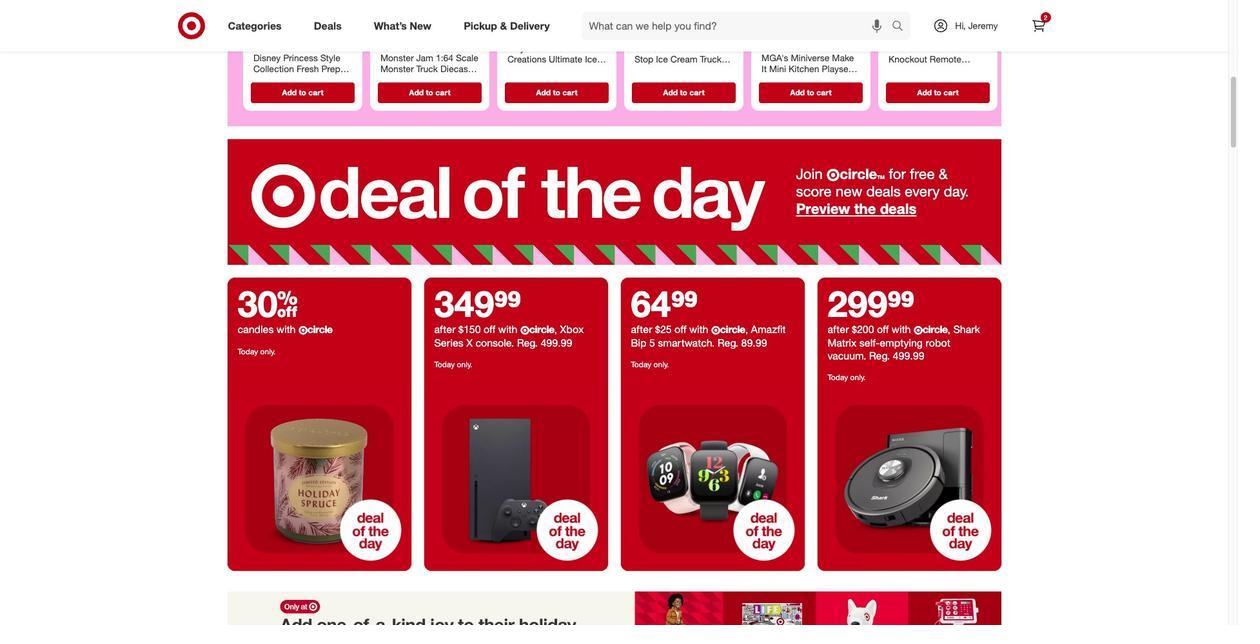 Task type: vqa. For each thing, say whether or not it's contained in the screenshot.
the right 499.99
yes



Task type: describe. For each thing, give the bounding box(es) containing it.
price
[[526, 19, 548, 30]]

99 for 64
[[671, 282, 698, 326]]

what's
[[374, 19, 407, 32]]

what's new link
[[363, 12, 448, 40]]

categories link
[[217, 12, 298, 40]]

add to cart button for playset
[[759, 82, 863, 103]]

playset inside play-doh kitchen creations ultimate ice cream toy truck playset
[[507, 76, 537, 87]]

hi,
[[955, 20, 966, 31]]

join
[[796, 165, 823, 182]]

349 99
[[434, 282, 521, 326]]

target deal of the day image for 349 99
[[424, 388, 608, 572]]

search
[[886, 20, 917, 33]]

circle for 349 99
[[529, 323, 554, 336]]

monster jam 1:64 scale monster truck diecast 9pk
[[380, 52, 478, 86]]

off for 349
[[484, 323, 496, 336]]

collection
[[253, 63, 294, 74]]

deals link
[[303, 12, 358, 40]]

$150
[[459, 323, 481, 336]]

with for 299 99
[[892, 323, 911, 336]]

add to cart button for cream
[[505, 82, 609, 103]]

add for toy
[[536, 88, 551, 97]]

9pk
[[380, 75, 395, 86]]

mini
[[769, 63, 786, 74]]

to for diecast
[[426, 88, 433, 97]]

mga's
[[761, 52, 788, 63]]

preview
[[796, 200, 850, 217]]

& inside for free & score new deals every day. preview the deals
[[939, 165, 948, 182]]

sale for $159.99
[[296, 30, 311, 40]]

30
[[238, 282, 298, 326]]

see
[[507, 19, 524, 30]]

pickup
[[464, 19, 497, 32]]

boxing
[[921, 65, 949, 76]]

circle for 299 99
[[923, 323, 948, 336]]

vacuum.
[[828, 350, 867, 363]]

, amazfit bip 5 smartwatch. reg. 89.99
[[631, 323, 786, 350]]

mga's miniverse make it mini kitchen playset with uv light
[[761, 52, 854, 86]]

$119.99
[[634, 19, 666, 30]]

reg for $159.99
[[253, 30, 264, 40]]

today down candles
[[238, 347, 258, 357]]

self-
[[860, 337, 880, 350]]

, for 349 99
[[554, 323, 557, 336]]

shark
[[954, 323, 980, 336]]

our generation sweet stop ice cream truck with electronics for 18" dolls - light blue
[[634, 42, 728, 87]]

after for 349
[[434, 323, 456, 336]]

with
[[761, 75, 779, 86]]

add to cart button for boxing
[[886, 82, 990, 103]]

series
[[434, 337, 464, 350]]

tm
[[877, 174, 885, 181]]

today only. for 349 99
[[434, 360, 472, 370]]

add to cart for boxing
[[917, 88, 959, 97]]

set
[[951, 65, 965, 76]]

kitchen inside mga's miniverse make it mini kitchen playset with uv light
[[789, 63, 819, 74]]

fresh
[[296, 63, 319, 74]]

robot
[[926, 337, 951, 350]]

only. down candles with
[[260, 347, 276, 357]]

cream inside our generation sweet stop ice cream truck with electronics for 18" dolls - light blue
[[670, 54, 697, 65]]

today only. for 64 99
[[631, 360, 669, 370]]

stop
[[634, 54, 653, 65]]

fao
[[889, 42, 906, 53]]

diecast
[[440, 63, 471, 74]]

disney
[[253, 52, 281, 63]]

cart for disney princess style collection fresh prep gourmet kitchen
[[308, 88, 323, 97]]

amazfit
[[751, 323, 786, 336]]

cream inside play-doh kitchen creations ultimate ice cream toy truck playset
[[507, 65, 534, 76]]

after $150 off with
[[434, 323, 520, 336]]

reg. for 349 99
[[517, 337, 538, 350]]

fao schwarz robot knockout remote control boxing set
[[889, 42, 970, 76]]

to for boxing
[[934, 88, 941, 97]]

reg. for 64 99
[[718, 337, 739, 350]]

cart for mga's miniverse make it mini kitchen playset with uv light
[[816, 88, 832, 97]]

sweet
[[699, 42, 724, 53]]

reg. inside , shark matrix self-emptying robot vacuum. reg. 499.99
[[869, 350, 890, 363]]

truck inside monster jam 1:64 scale monster truck diecast 9pk
[[416, 63, 438, 74]]

only. for 64
[[654, 360, 669, 370]]

add for set
[[917, 88, 932, 97]]

add to cart for diecast
[[409, 88, 450, 97]]

, shark matrix self-emptying robot vacuum. reg. 499.99
[[828, 323, 980, 363]]

x
[[466, 337, 473, 350]]

1:64
[[436, 52, 453, 63]]

only. for 349
[[457, 360, 472, 370]]

for free & score new deals every day. preview the deals
[[796, 165, 969, 217]]

299
[[828, 282, 888, 326]]

search button
[[886, 12, 917, 43]]

after for 64
[[631, 323, 652, 336]]

after for 299
[[828, 323, 849, 336]]

truck inside play-doh kitchen creations ultimate ice cream toy truck playset
[[553, 65, 574, 76]]

64 99
[[631, 282, 698, 326]]

, for 64 99
[[745, 323, 748, 336]]

add to cart button for diecast
[[378, 82, 482, 103]]

join ◎ circle tm
[[796, 165, 885, 182]]

make
[[832, 52, 854, 63]]

new
[[410, 19, 432, 32]]

2 monster from the top
[[380, 63, 414, 74]]

add for with
[[790, 88, 805, 97]]

circle for 64 99
[[720, 323, 745, 336]]

349
[[434, 282, 494, 326]]

sale for $17.99
[[419, 30, 434, 40]]

3 reg from the left
[[761, 30, 773, 40]]

99 for 299
[[888, 282, 915, 326]]

with inside our generation sweet stop ice cream truck with electronics for 18" dolls - light blue
[[634, 65, 651, 76]]

candles
[[238, 323, 274, 336]]

for inside our generation sweet stop ice cream truck with electronics for 18" dolls - light blue
[[701, 65, 712, 76]]

for inside for free & score new deals every day. preview the deals
[[889, 165, 906, 182]]

$200
[[852, 323, 874, 336]]

add to cart button for truck
[[632, 82, 736, 103]]

-
[[657, 76, 660, 87]]

electronics
[[654, 65, 698, 76]]

remote
[[930, 54, 961, 65]]

deals
[[314, 19, 342, 32]]

, xbox series x console. reg. 499.99
[[434, 323, 584, 350]]

off for 299
[[877, 323, 889, 336]]

blue
[[686, 76, 704, 87]]

light inside our generation sweet stop ice cream truck with electronics for 18" dolls - light blue
[[663, 76, 683, 87]]

after $200 off with
[[828, 323, 914, 336]]

$25
[[655, 323, 672, 336]]

the
[[854, 200, 876, 217]]

pickup & delivery link
[[453, 12, 566, 40]]

gourmet
[[253, 75, 289, 86]]

robot
[[945, 42, 970, 53]]

xbox
[[560, 323, 584, 336]]

cart right in
[[560, 19, 578, 30]]



Task type: locate. For each thing, give the bounding box(es) containing it.
, up the 89.99
[[745, 323, 748, 336]]

to for gourmet
[[299, 88, 306, 97]]

0 horizontal spatial truck
[[416, 63, 438, 74]]

0 horizontal spatial light
[[663, 76, 683, 87]]

creations
[[507, 54, 546, 65]]

3 to from the left
[[553, 88, 560, 97]]

candles with
[[238, 323, 299, 336]]

0 horizontal spatial playset
[[507, 76, 537, 87]]

add down toy
[[536, 88, 551, 97]]

today down "bip"
[[631, 360, 652, 370]]

499.99 inside , xbox series x console. reg. 499.99
[[541, 337, 572, 350]]

add for kitchen
[[282, 88, 296, 97]]

cart down set
[[944, 88, 959, 97]]

0 horizontal spatial ,
[[554, 323, 557, 336]]

add to cart for cream
[[536, 88, 577, 97]]

1 horizontal spatial light
[[796, 75, 817, 86]]

sale inside $17.99 reg $35.99 sale
[[419, 30, 434, 40]]

What can we help you find? suggestions appear below search field
[[582, 12, 896, 40]]

1 monster from the top
[[380, 52, 414, 63]]

89.99
[[741, 337, 767, 350]]

today only. for 299 99
[[828, 373, 866, 383]]

cart for play-doh kitchen creations ultimate ice cream toy truck playset
[[562, 88, 577, 97]]

light down electronics
[[663, 76, 683, 87]]

scale
[[456, 52, 478, 63]]

add down monster jam 1:64 scale monster truck diecast 9pk
[[409, 88, 424, 97]]

2 after from the left
[[631, 323, 652, 336]]

add to cart
[[282, 88, 323, 97], [409, 88, 450, 97], [536, 88, 577, 97], [663, 88, 704, 97], [790, 88, 832, 97], [917, 88, 959, 97]]

jeremy
[[969, 20, 998, 31]]

4 to from the left
[[680, 88, 687, 97]]

for left 18"
[[701, 65, 712, 76]]

carousel region
[[227, 0, 1001, 139]]

& right free
[[939, 165, 948, 182]]

1 vertical spatial &
[[939, 165, 948, 182]]

1 horizontal spatial cream
[[670, 54, 697, 65]]

add down electronics
[[663, 88, 678, 97]]

miniverse
[[791, 52, 829, 63]]

cream up electronics
[[670, 54, 697, 65]]

0 horizontal spatial 99
[[494, 282, 521, 326]]

to down boxing
[[934, 88, 941, 97]]

add to cart down monster jam 1:64 scale monster truck diecast 9pk
[[409, 88, 450, 97]]

disney princess style collection fresh prep gourmet kitchen
[[253, 52, 340, 86]]

with up the console. at the bottom of page
[[498, 323, 518, 336]]

99 up "smartwatch."
[[671, 282, 698, 326]]

add to cart for truck
[[663, 88, 704, 97]]

add to cart button down 'diecast'
[[378, 82, 482, 103]]

reg inside $17.99 reg $35.99 sale
[[380, 30, 392, 40]]

add to cart button down electronics
[[632, 82, 736, 103]]

, left xbox
[[554, 323, 557, 336]]

truck
[[700, 54, 721, 65], [416, 63, 438, 74], [553, 65, 574, 76]]

2 add to cart from the left
[[409, 88, 450, 97]]

what's new
[[374, 19, 432, 32]]

5 add to cart button from the left
[[759, 82, 863, 103]]

1 horizontal spatial ice
[[656, 54, 668, 65]]

score
[[796, 182, 832, 200]]

add down boxing
[[917, 88, 932, 97]]

after up "bip"
[[631, 323, 652, 336]]

$39.99 up mga's
[[775, 30, 798, 40]]

hi, jeremy
[[955, 20, 998, 31]]

1 add to cart button from the left
[[251, 82, 354, 103]]

kitchen up ultimate
[[547, 42, 578, 53]]

1 reg from the left
[[253, 30, 264, 40]]

reg down $17.99
[[380, 30, 392, 40]]

to for playset
[[807, 88, 814, 97]]

1 99 from the left
[[494, 282, 521, 326]]

schwarz
[[908, 42, 943, 53]]

0 horizontal spatial 499.99
[[541, 337, 572, 350]]

today down series
[[434, 360, 455, 370]]

playset down creations
[[507, 76, 537, 87]]

1 horizontal spatial 99
[[671, 282, 698, 326]]

499.99 inside , shark matrix self-emptying robot vacuum. reg. 499.99
[[893, 350, 925, 363]]

1 add to cart from the left
[[282, 88, 323, 97]]

cart down 'diecast'
[[435, 88, 450, 97]]

0 horizontal spatial after
[[434, 323, 456, 336]]

console.
[[476, 337, 514, 350]]

0 horizontal spatial reg.
[[517, 337, 538, 350]]

today for 349
[[434, 360, 455, 370]]

2 , from the left
[[745, 323, 748, 336]]

after up series
[[434, 323, 456, 336]]

add to cart down blue
[[663, 88, 704, 97]]

2 horizontal spatial reg
[[761, 30, 773, 40]]

bip
[[631, 337, 647, 350]]

sale inside $159.99 reg $199.99 sale
[[296, 30, 311, 40]]

$159.99
[[253, 19, 285, 30]]

kitchen down fresh on the top left of the page
[[291, 75, 322, 86]]

2 sale from the left
[[419, 30, 434, 40]]

kitchen inside play-doh kitchen creations ultimate ice cream toy truck playset
[[547, 42, 578, 53]]

cart down fresh on the top left of the page
[[308, 88, 323, 97]]

monster down $35.99
[[380, 52, 414, 63]]

kitchen inside disney princess style collection fresh prep gourmet kitchen
[[291, 75, 322, 86]]

pickup & delivery
[[464, 19, 550, 32]]

1 horizontal spatial &
[[939, 165, 948, 182]]

smartwatch.
[[658, 337, 715, 350]]

reg. left the 89.99
[[718, 337, 739, 350]]

2 add from the left
[[409, 88, 424, 97]]

off for 64
[[675, 323, 687, 336]]

playset down make
[[822, 63, 851, 74]]

add down uv
[[790, 88, 805, 97]]

truck down ultimate
[[553, 65, 574, 76]]

1 off from the left
[[484, 323, 496, 336]]

after $25 off with
[[631, 323, 711, 336]]

to
[[299, 88, 306, 97], [426, 88, 433, 97], [553, 88, 560, 97], [680, 88, 687, 97], [807, 88, 814, 97], [934, 88, 941, 97]]

today for 64
[[631, 360, 652, 370]]

0 horizontal spatial kitchen
[[291, 75, 322, 86]]

3 add from the left
[[536, 88, 551, 97]]

1 vertical spatial monster
[[380, 63, 414, 74]]

1 horizontal spatial off
[[675, 323, 687, 336]]

1 horizontal spatial sale
[[419, 30, 434, 40]]

add to cart for gourmet
[[282, 88, 323, 97]]

5
[[649, 337, 655, 350]]

cart for our generation sweet stop ice cream truck with electronics for 18" dolls - light blue
[[689, 88, 704, 97]]

reg $39.99 sale
[[761, 30, 815, 40]]

today only. down series
[[434, 360, 472, 370]]

off
[[484, 323, 496, 336], [675, 323, 687, 336], [877, 323, 889, 336]]

off up the console. at the bottom of page
[[484, 323, 496, 336]]

1 horizontal spatial kitchen
[[547, 42, 578, 53]]

2 horizontal spatial ,
[[948, 323, 951, 336]]

light
[[796, 75, 817, 86], [663, 76, 683, 87]]

6 add to cart button from the left
[[886, 82, 990, 103]]

add to cart button down the miniverse
[[759, 82, 863, 103]]

2 99 from the left
[[671, 282, 698, 326]]

2 horizontal spatial truck
[[700, 54, 721, 65]]

matrix
[[828, 337, 857, 350]]

toy
[[537, 65, 550, 76]]

99 up the console. at the bottom of page
[[494, 282, 521, 326]]

it
[[761, 63, 767, 74]]

add for with
[[663, 88, 678, 97]]

2
[[1044, 14, 1048, 21]]

deals right the
[[880, 200, 917, 217]]

1 horizontal spatial 499.99
[[893, 350, 925, 363]]

0 vertical spatial &
[[500, 19, 507, 32]]

499.99 left "robot"
[[893, 350, 925, 363]]

jam
[[416, 52, 433, 63]]

only. down 5
[[654, 360, 669, 370]]

with right candles
[[277, 323, 296, 336]]

today only. down candles
[[238, 347, 276, 357]]

with down stop
[[634, 65, 651, 76]]

uv
[[782, 75, 794, 86]]

ice
[[585, 54, 597, 65], [656, 54, 668, 65]]

add down gourmet
[[282, 88, 296, 97]]

light right uv
[[796, 75, 817, 86]]

only. for 299
[[851, 373, 866, 383]]

3 99 from the left
[[888, 282, 915, 326]]

18"
[[714, 65, 728, 76]]

light inside mga's miniverse make it mini kitchen playset with uv light
[[796, 75, 817, 86]]

add to cart down boxing
[[917, 88, 959, 97]]

4 add to cart from the left
[[663, 88, 704, 97]]

1 ice from the left
[[585, 54, 597, 65]]

only. down x
[[457, 360, 472, 370]]

reg. down the after $200 off with
[[869, 350, 890, 363]]

1 add from the left
[[282, 88, 296, 97]]

sale
[[296, 30, 311, 40], [419, 30, 434, 40], [800, 30, 815, 40]]

add to cart button for gourmet
[[251, 82, 354, 103]]

add to cart down mga's miniverse make it mini kitchen playset with uv light
[[790, 88, 832, 97]]

circle
[[840, 165, 877, 182], [308, 323, 333, 336], [529, 323, 554, 336], [720, 323, 745, 336], [923, 323, 948, 336]]

today down vacuum.
[[828, 373, 848, 383]]

generation
[[652, 42, 697, 53]]

add to cart button down fresh on the top left of the page
[[251, 82, 354, 103]]

cart down mga's miniverse make it mini kitchen playset with uv light
[[816, 88, 832, 97]]

today only. down vacuum.
[[828, 373, 866, 383]]

in
[[550, 19, 558, 30]]

to down fresh on the top left of the page
[[299, 88, 306, 97]]

only. down vacuum.
[[851, 373, 866, 383]]

today
[[238, 347, 258, 357], [434, 360, 455, 370], [631, 360, 652, 370], [828, 373, 848, 383]]

2 off from the left
[[675, 323, 687, 336]]

cart
[[560, 19, 578, 30], [308, 88, 323, 97], [435, 88, 450, 97], [562, 88, 577, 97], [689, 88, 704, 97], [816, 88, 832, 97], [944, 88, 959, 97]]

dolls
[[634, 76, 654, 87]]

2 to from the left
[[426, 88, 433, 97]]

1 horizontal spatial playset
[[822, 63, 851, 74]]

playset inside mga's miniverse make it mini kitchen playset with uv light
[[822, 63, 851, 74]]

sale up princess
[[296, 30, 311, 40]]

1 horizontal spatial for
[[889, 165, 906, 182]]

to down monster jam 1:64 scale monster truck diecast 9pk
[[426, 88, 433, 97]]

new
[[836, 182, 863, 200]]

1 vertical spatial playset
[[507, 76, 537, 87]]

2 ice from the left
[[656, 54, 668, 65]]

control
[[889, 65, 918, 76]]

play-
[[507, 42, 528, 53]]

to for truck
[[680, 88, 687, 97]]

, inside , xbox series x console. reg. 499.99
[[554, 323, 557, 336]]

monster
[[380, 52, 414, 63], [380, 63, 414, 74]]

target deal of the day image for 299 99
[[818, 388, 1001, 572]]

see price in cart
[[507, 19, 578, 30]]

doh
[[528, 42, 545, 53]]

, for 299 99
[[948, 323, 951, 336]]

99 for 349
[[494, 282, 521, 326]]

, inside , shark matrix self-emptying robot vacuum. reg. 499.99
[[948, 323, 951, 336]]

0 horizontal spatial for
[[701, 65, 712, 76]]

$35.99
[[394, 30, 417, 40]]

0 horizontal spatial ice
[[585, 54, 597, 65]]

$39.99 up fao
[[889, 19, 916, 30]]

kitchen down the miniverse
[[789, 63, 819, 74]]

cart for fao schwarz robot knockout remote control boxing set
[[944, 88, 959, 97]]

delivery
[[510, 19, 550, 32]]

, inside , amazfit bip 5 smartwatch. reg. 89.99
[[745, 323, 748, 336]]

add to cart for playset
[[790, 88, 832, 97]]

sale right $35.99
[[419, 30, 434, 40]]

499.99 down xbox
[[541, 337, 572, 350]]

today for 299
[[828, 373, 848, 383]]

0 vertical spatial monster
[[380, 52, 414, 63]]

to down mga's miniverse make it mini kitchen playset with uv light
[[807, 88, 814, 97]]

0 horizontal spatial $39.99
[[775, 30, 798, 40]]

target deal of the day image
[[227, 139, 1001, 265], [227, 388, 411, 572], [424, 388, 608, 572], [621, 388, 805, 572], [818, 388, 1001, 572]]

4 add to cart button from the left
[[632, 82, 736, 103]]

every
[[905, 182, 940, 200]]

3 add to cart from the left
[[536, 88, 577, 97]]

2 add to cart button from the left
[[378, 82, 482, 103]]

ice inside play-doh kitchen creations ultimate ice cream toy truck playset
[[585, 54, 597, 65]]

6 add from the left
[[917, 88, 932, 97]]

add to cart button down boxing
[[886, 82, 990, 103]]

2 reg from the left
[[380, 30, 392, 40]]

add to cart down fresh on the top left of the page
[[282, 88, 323, 97]]

ice inside our generation sweet stop ice cream truck with electronics for 18" dolls - light blue
[[656, 54, 668, 65]]

3 off from the left
[[877, 323, 889, 336]]

99 up emptying
[[888, 282, 915, 326]]

advertisement region
[[227, 592, 1001, 626]]

cart down blue
[[689, 88, 704, 97]]

with up emptying
[[892, 323, 911, 336]]

cart down play-doh kitchen creations ultimate ice cream toy truck playset
[[562, 88, 577, 97]]

today only. down 5
[[631, 360, 669, 370]]

ice down generation
[[656, 54, 668, 65]]

reg down "$159.99"
[[253, 30, 264, 40]]

5 add to cart from the left
[[790, 88, 832, 97]]

3 add to cart button from the left
[[505, 82, 609, 103]]

after up matrix
[[828, 323, 849, 336]]

2 horizontal spatial after
[[828, 323, 849, 336]]

deals down the tm
[[867, 182, 901, 200]]

reg. inside , amazfit bip 5 smartwatch. reg. 89.99
[[718, 337, 739, 350]]

our
[[634, 42, 649, 53]]

1 after from the left
[[434, 323, 456, 336]]

emptying
[[880, 337, 923, 350]]

ultimate
[[549, 54, 582, 65]]

ice right ultimate
[[585, 54, 597, 65]]

add to cart button down toy
[[505, 82, 609, 103]]

truck down jam
[[416, 63, 438, 74]]

$17.99 reg $35.99 sale
[[380, 19, 434, 40]]

for
[[701, 65, 712, 76], [889, 165, 906, 182]]

with for 64 99
[[689, 323, 709, 336]]

◎
[[827, 168, 840, 182]]

0 horizontal spatial off
[[484, 323, 496, 336]]

299 99
[[828, 282, 915, 326]]

0 vertical spatial playset
[[822, 63, 851, 74]]

$17.99
[[380, 19, 407, 30]]

for right the tm
[[889, 165, 906, 182]]

1 , from the left
[[554, 323, 557, 336]]

0 horizontal spatial &
[[500, 19, 507, 32]]

target deal of the day image for 64 99
[[621, 388, 805, 572]]

2 horizontal spatial sale
[[800, 30, 815, 40]]

3 , from the left
[[948, 323, 951, 336]]

1 horizontal spatial reg
[[380, 30, 392, 40]]

sale up the miniverse
[[800, 30, 815, 40]]

, up "robot"
[[948, 323, 951, 336]]

with up "smartwatch."
[[689, 323, 709, 336]]

add to cart down toy
[[536, 88, 577, 97]]

0 horizontal spatial sale
[[296, 30, 311, 40]]

2 horizontal spatial 99
[[888, 282, 915, 326]]

5 to from the left
[[807, 88, 814, 97]]

6 add to cart from the left
[[917, 88, 959, 97]]

deals
[[867, 182, 901, 200], [880, 200, 917, 217]]

reg. inside , xbox series x console. reg. 499.99
[[517, 337, 538, 350]]

1 horizontal spatial reg.
[[718, 337, 739, 350]]

reg inside $159.99 reg $199.99 sale
[[253, 30, 264, 40]]

truck inside our generation sweet stop ice cream truck with electronics for 18" dolls - light blue
[[700, 54, 721, 65]]

1 to from the left
[[299, 88, 306, 97]]

add for 9pk
[[409, 88, 424, 97]]

1 horizontal spatial $39.99
[[889, 19, 916, 30]]

reg for $17.99
[[380, 30, 392, 40]]

2 link
[[1025, 12, 1053, 40]]

monster up 9pk
[[380, 63, 414, 74]]

with
[[634, 65, 651, 76], [277, 323, 296, 336], [498, 323, 518, 336], [689, 323, 709, 336], [892, 323, 911, 336]]

cart for monster jam 1:64 scale monster truck diecast 9pk
[[435, 88, 450, 97]]

kitchen
[[547, 42, 578, 53], [789, 63, 819, 74], [291, 75, 322, 86]]

0 horizontal spatial cream
[[507, 65, 534, 76]]

to down blue
[[680, 88, 687, 97]]

$159.99 reg $199.99 sale
[[253, 19, 311, 40]]

3 after from the left
[[828, 323, 849, 336]]

reg up mga's
[[761, 30, 773, 40]]

1 horizontal spatial ,
[[745, 323, 748, 336]]

categories
[[228, 19, 282, 32]]

2 horizontal spatial reg.
[[869, 350, 890, 363]]

2 horizontal spatial off
[[877, 323, 889, 336]]

after
[[434, 323, 456, 336], [631, 323, 652, 336], [828, 323, 849, 336]]

reg. right the console. at the bottom of page
[[517, 337, 538, 350]]

1 horizontal spatial after
[[631, 323, 652, 336]]

truck down sweet
[[700, 54, 721, 65]]

1 sale from the left
[[296, 30, 311, 40]]

with for 349 99
[[498, 323, 518, 336]]

0 vertical spatial for
[[701, 65, 712, 76]]

4 add from the left
[[663, 88, 678, 97]]

6 to from the left
[[934, 88, 941, 97]]

1 horizontal spatial truck
[[553, 65, 574, 76]]

& left see
[[500, 19, 507, 32]]

3 sale from the left
[[800, 30, 815, 40]]

to for cream
[[553, 88, 560, 97]]

5 add from the left
[[790, 88, 805, 97]]

2 horizontal spatial kitchen
[[789, 63, 819, 74]]

to down play-doh kitchen creations ultimate ice cream toy truck playset
[[553, 88, 560, 97]]

off up "smartwatch."
[[675, 323, 687, 336]]

off up self-
[[877, 323, 889, 336]]

0 horizontal spatial reg
[[253, 30, 264, 40]]

1 vertical spatial for
[[889, 165, 906, 182]]

cream down creations
[[507, 65, 534, 76]]

knockout
[[889, 54, 927, 65]]



